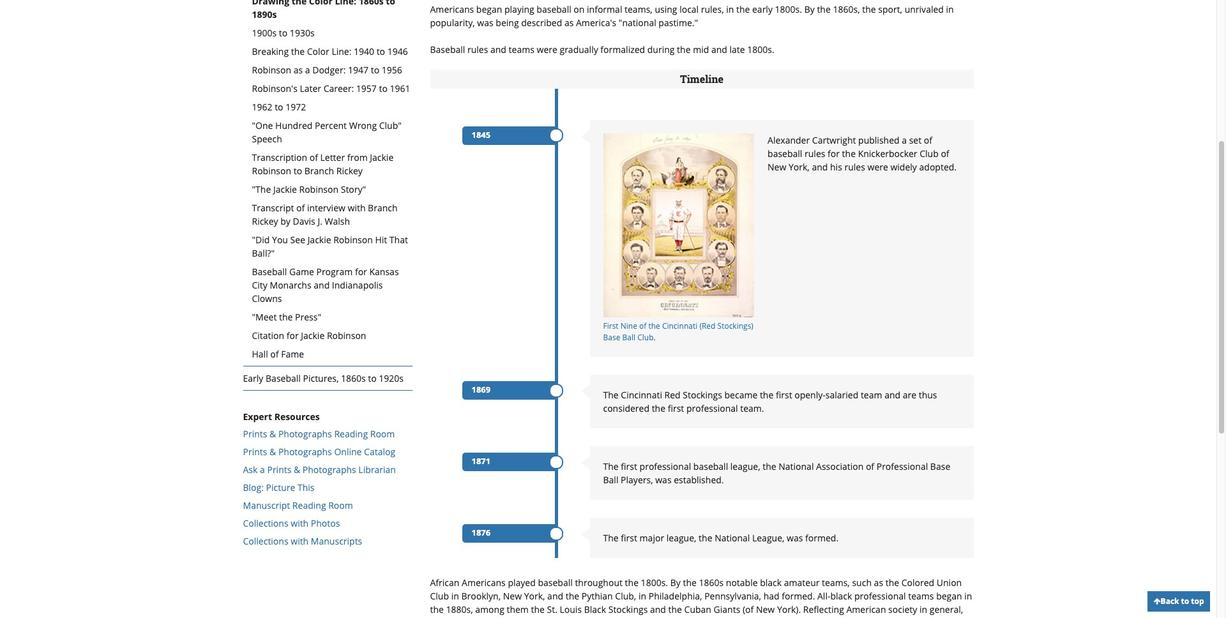 Task type: vqa. For each thing, say whether or not it's contained in the screenshot.
top Branch
yes



Task type: describe. For each thing, give the bounding box(es) containing it.
americans began playing baseball on informal teams, using local rules, in the early 1800s. by the 1860s, the sport, unrivaled in popularity, was being described as america's "national pastime."
[[430, 3, 954, 29]]

established.
[[674, 474, 724, 486]]

1900s
[[252, 27, 277, 39]]

team.
[[740, 403, 764, 415]]

nine
[[621, 321, 637, 332]]

catalog
[[364, 446, 395, 458]]

0 horizontal spatial for
[[287, 329, 299, 342]]

librarian
[[359, 463, 396, 476]]

walsh
[[325, 215, 350, 227]]

early baseball pictures, 1860s to 1920s
[[243, 372, 404, 384]]

0 vertical spatial color
[[309, 0, 333, 7]]

"the jackie robinson story" link
[[243, 183, 412, 201]]

national inside 1876 the first major league, the national league, was formed.
[[715, 532, 750, 544]]

popularity,
[[430, 17, 475, 29]]

1 vertical spatial rules
[[805, 147, 825, 160]]

rules,
[[701, 3, 724, 15]]

ball?"
[[252, 247, 275, 259]]

league, inside 1876 the first major league, the national league, was formed.
[[667, 532, 696, 544]]

to right 1962
[[275, 101, 283, 113]]

professional inside 1869 the cincinnati red stockings became the first openly-salaried team and are thus considered the first professional team.
[[687, 403, 738, 415]]

such
[[852, 577, 872, 589]]

1920s
[[379, 372, 404, 384]]

his
[[830, 161, 842, 173]]

new inside 1845 alexander cartwright published a set of baseball rules for the knickerbocker club of new york, and his rules were widely adopted.
[[768, 161, 786, 173]]

jackie down press"
[[301, 329, 325, 342]]

to down transcription
[[294, 165, 302, 177]]

"national
[[619, 17, 656, 29]]

davis
[[293, 215, 315, 227]]

of right set
[[924, 134, 932, 146]]

using
[[655, 3, 677, 15]]

the up segregated.
[[668, 604, 682, 616]]

pastime."
[[659, 17, 698, 29]]

widely
[[891, 161, 917, 173]]

with inside drawing the color line: 1860s to 1890s 1900s to 1930s breaking the color line: 1940 to 1946 robinson as a dodger: 1947 to 1956 robinson's later career: 1957 to 1961 1962 to 1972 "one hundred percent wrong club" speech transcription of letter from jackie robinson to branch rickey "the jackie robinson story" transcript of interview with branch rickey by davis j. walsh "did you see jackie robinson hit that ball?" baseball game program for kansas city monarchs and indianapolis clowns "meet the press" citation for jackie robinson hall of fame
[[348, 202, 366, 214]]

professional inside 1871 the first professional baseball league, the national association of professional base ball players, was established.
[[640, 461, 691, 473]]

during
[[648, 43, 675, 55]]

notable
[[726, 577, 758, 589]]

baseball inside 1871 the first professional baseball league, the national association of professional base ball players, was established.
[[694, 461, 728, 473]]

0 vertical spatial rules
[[468, 43, 488, 55]]

blog:
[[243, 481, 264, 494]]

0 vertical spatial &
[[270, 428, 276, 440]]

the inside 1876 the first major league, the national league, was formed.
[[699, 532, 712, 544]]

manuscripts
[[311, 535, 362, 547]]

2 collections from the top
[[243, 535, 288, 547]]

segregated.
[[650, 617, 698, 618]]

the left early at top
[[736, 3, 750, 15]]

manuscript
[[243, 499, 290, 511]]

1876
[[472, 527, 491, 539]]

began inside americans began playing baseball on informal teams, using local rules, in the early 1800s. by the 1860s, the sport, unrivaled in popularity, was being described as america's "national pastime."
[[476, 3, 502, 15]]

baseball down "st."
[[540, 617, 575, 618]]

professional down them
[[486, 617, 538, 618]]

of inside 'first nine of the cincinnati (red stockings) base ball club'
[[639, 321, 647, 332]]

robinson up interview
[[299, 183, 339, 195]]

first inside 1871 the first professional baseball league, the national association of professional base ball players, was established.
[[621, 461, 637, 473]]

the for the cincinnati red stockings became the first openly-salaried team and are thus considered the first professional team.
[[603, 389, 619, 401]]

0 vertical spatial baseball
[[430, 43, 465, 55]]

2 vertical spatial with
[[291, 535, 309, 547]]

1 vertical spatial prints
[[243, 446, 267, 458]]

0 vertical spatial prints
[[243, 428, 267, 440]]

game
[[289, 266, 314, 278]]

hall
[[252, 348, 268, 360]]

1 vertical spatial reading
[[292, 499, 326, 511]]

(of
[[743, 604, 754, 616]]

first
[[603, 321, 619, 332]]

early baseball pictures, 1860s to 1920s link
[[243, 366, 412, 390]]

americans inside americans began playing baseball on informal teams, using local rules, in the early 1800s. by the 1860s, the sport, unrivaled in popularity, was being described as america's "national pastime."
[[430, 3, 474, 15]]

the down 1930s
[[291, 45, 305, 57]]

1 vertical spatial photographs
[[278, 446, 332, 458]]

robinson down breaking on the top of page
[[252, 64, 291, 76]]

robinson down "meet the press" link
[[327, 329, 366, 342]]

1 vertical spatial branch
[[368, 202, 398, 214]]

and inside 1845 alexander cartwright published a set of baseball rules for the knickerbocker club of new york, and his rules were widely adopted.
[[812, 161, 828, 173]]

robinson down transcription
[[252, 165, 291, 177]]

of right hall
[[270, 348, 279, 360]]

the up team.
[[760, 389, 774, 401]]

wrong
[[349, 119, 377, 132]]

the left colored
[[886, 577, 899, 589]]

and left late
[[711, 43, 727, 55]]

club"
[[379, 119, 402, 132]]

.
[[654, 332, 656, 343]]

0 vertical spatial were
[[537, 43, 557, 55]]

the up club,
[[625, 577, 639, 589]]

first left openly-
[[776, 389, 792, 401]]

to right 1957
[[379, 82, 388, 94]]

the left "st."
[[531, 604, 545, 616]]

2 vertical spatial prints
[[267, 463, 291, 476]]

to right 1900s
[[279, 27, 288, 39]]

1 vertical spatial color
[[307, 45, 329, 57]]

all-
[[818, 590, 831, 603]]

letter
[[320, 151, 345, 163]]

0 horizontal spatial black
[[760, 577, 782, 589]]

1961
[[390, 82, 410, 94]]

on
[[574, 3, 585, 15]]

1 collections from the top
[[243, 517, 288, 529]]

interview
[[307, 202, 345, 214]]

citation for jackie robinson link
[[243, 329, 412, 347]]

base inside 'first nine of the cincinnati (red stockings) base ball club'
[[603, 332, 620, 343]]

percent
[[315, 119, 347, 132]]

colored
[[902, 577, 935, 589]]

union
[[937, 577, 962, 589]]

prints & photographs reading room link
[[243, 428, 395, 440]]

york, inside 1845 alexander cartwright published a set of baseball rules for the knickerbocker club of new york, and his rules were widely adopted.
[[789, 161, 810, 173]]

top
[[1191, 596, 1204, 607]]

0 horizontal spatial branch
[[304, 165, 334, 177]]

professional up american
[[855, 590, 906, 603]]

throughout
[[575, 577, 623, 589]]

gradually
[[560, 43, 598, 55]]

from
[[347, 151, 368, 163]]

the inside 1871 the first professional baseball league, the national association of professional base ball players, was established.
[[763, 461, 776, 473]]

program
[[316, 266, 353, 278]]

teams, inside americans began playing baseball on informal teams, using local rules, in the early 1800s. by the 1860s, the sport, unrivaled in popularity, was being described as america's "national pastime."
[[625, 3, 653, 15]]

the left 1860s,
[[817, 3, 831, 15]]

york).
[[777, 604, 801, 616]]

played
[[508, 577, 536, 589]]

monarchs
[[270, 279, 311, 291]]

2 vertical spatial photographs
[[303, 463, 356, 476]]

1956
[[382, 64, 402, 76]]

1 vertical spatial for
[[355, 266, 367, 278]]

to inside 'button'
[[1181, 596, 1189, 607]]

you
[[272, 234, 288, 246]]

hall of fame link
[[243, 347, 412, 366]]

baseball up "st."
[[538, 577, 573, 589]]

later
[[300, 82, 321, 94]]

1 vertical spatial room
[[328, 499, 353, 511]]

baseball inside early baseball pictures, 1860s to 1920s link
[[266, 372, 301, 384]]

early
[[752, 3, 773, 15]]

1869 the cincinnati red stockings became the first openly-salaried team and are thus considered the first professional team.
[[472, 384, 937, 415]]

first nine of the cincinnati (red stockings) base ball club
[[603, 321, 754, 343]]

to up 1946
[[386, 0, 395, 7]]

to right 1940
[[377, 45, 385, 57]]

jackie right from
[[370, 151, 394, 163]]

1860s,
[[833, 3, 860, 15]]

alexander
[[768, 134, 810, 146]]

1 vertical spatial &
[[270, 446, 276, 458]]

the up philadelphia, at bottom
[[683, 577, 697, 589]]

1860s inside african americans played baseball throughout the 1800s. by the 1860s notable black amateur teams, such as the colored union club in brooklyn, new york, and the pythian club, in philadelphia, pennsylvania, had formed. all-black professional teams began in the 1880s, among them the st. louis black stockings and the cuban giants (of new york). reflecting american society in general, amateur and professional baseball remained largely segregated.
[[699, 577, 724, 589]]

1 vertical spatial 1860s
[[341, 372, 366, 384]]

and up segregated.
[[650, 604, 666, 616]]

baseball inside 1845 alexander cartwright published a set of baseball rules for the knickerbocker club of new york, and his rules were widely adopted.
[[768, 147, 802, 160]]

by
[[281, 215, 291, 227]]

league,
[[752, 532, 785, 544]]

transcription
[[252, 151, 307, 163]]

baseball inside americans began playing baseball on informal teams, using local rules, in the early 1800s. by the 1860s, the sport, unrivaled in popularity, was being described as america's "national pastime."
[[537, 3, 571, 15]]

set
[[909, 134, 922, 146]]

1800s. inside americans began playing baseball on informal teams, using local rules, in the early 1800s. by the 1860s, the sport, unrivaled in popularity, was being described as america's "national pastime."
[[775, 3, 802, 15]]

1 vertical spatial amateur
[[430, 617, 466, 618]]

for inside 1845 alexander cartwright published a set of baseball rules for the knickerbocker club of new york, and his rules were widely adopted.
[[828, 147, 840, 160]]

robinson down walsh
[[334, 234, 373, 246]]

pennsylvania,
[[705, 590, 761, 603]]

1 vertical spatial new
[[503, 590, 522, 603]]

ask a prints & photographs librarian link
[[243, 463, 396, 476]]

baseball game program for kansas city monarchs and indianapolis clowns link
[[243, 265, 412, 310]]

1946
[[387, 45, 408, 57]]

national inside 1871 the first professional baseball league, the national association of professional base ball players, was established.
[[779, 461, 814, 473]]

york, inside african americans played baseball throughout the 1800s. by the 1860s notable black amateur teams, such as the colored union club in brooklyn, new york, and the pythian club, in philadelphia, pennsylvania, had formed. all-black professional teams began in the 1880s, among them the st. louis black stockings and the cuban giants (of new york). reflecting american society in general, amateur and professional baseball remained largely segregated.
[[524, 590, 545, 603]]

this
[[298, 481, 315, 494]]

thus
[[919, 389, 937, 401]]

1 vertical spatial 1800s.
[[747, 43, 775, 55]]

considered
[[603, 403, 650, 415]]

club inside 1845 alexander cartwright published a set of baseball rules for the knickerbocker club of new york, and his rules were widely adopted.
[[920, 147, 939, 160]]

first inside 1876 the first major league, the national league, was formed.
[[621, 532, 637, 544]]

the right drawing
[[292, 0, 307, 7]]

was inside 1876 the first major league, the national league, was formed.
[[787, 532, 803, 544]]

0 vertical spatial line:
[[335, 0, 356, 7]]



Task type: locate. For each thing, give the bounding box(es) containing it.
and down being
[[491, 43, 506, 55]]

1 the from the top
[[603, 389, 619, 401]]

and inside drawing the color line: 1860s to 1890s 1900s to 1930s breaking the color line: 1940 to 1946 robinson as a dodger: 1947 to 1956 robinson's later career: 1957 to 1961 1962 to 1972 "one hundred percent wrong club" speech transcription of letter from jackie robinson to branch rickey "the jackie robinson story" transcript of interview with branch rickey by davis j. walsh "did you see jackie robinson hit that ball?" baseball game program for kansas city monarchs and indianapolis clowns "meet the press" citation for jackie robinson hall of fame
[[314, 279, 330, 291]]

1860s inside drawing the color line: 1860s to 1890s 1900s to 1930s breaking the color line: 1940 to 1946 robinson as a dodger: 1947 to 1956 robinson's later career: 1957 to 1961 1962 to 1972 "one hundred percent wrong club" speech transcription of letter from jackie robinson to branch rickey "the jackie robinson story" transcript of interview with branch rickey by davis j. walsh "did you see jackie robinson hit that ball?" baseball game program for kansas city monarchs and indianapolis clowns "meet the press" citation for jackie robinson hall of fame
[[359, 0, 384, 7]]

1 horizontal spatial league,
[[731, 461, 760, 473]]

1 vertical spatial began
[[936, 590, 962, 603]]

see
[[290, 234, 305, 246]]

pictures,
[[303, 372, 339, 384]]

1800s. inside african americans played baseball throughout the 1800s. by the 1860s notable black amateur teams, such as the colored union club in brooklyn, new york, and the pythian club, in philadelphia, pennsylvania, had formed. all-black professional teams began in the 1880s, among them the st. louis black stockings and the cuban giants (of new york). reflecting american society in general, amateur and professional baseball remained largely segregated.
[[641, 577, 668, 589]]

1800s. right early at top
[[775, 3, 802, 15]]

2 horizontal spatial rules
[[845, 161, 865, 173]]

a inside drawing the color line: 1860s to 1890s 1900s to 1930s breaking the color line: 1940 to 1946 robinson as a dodger: 1947 to 1956 robinson's later career: 1957 to 1961 1962 to 1972 "one hundred percent wrong club" speech transcription of letter from jackie robinson to branch rickey "the jackie robinson story" transcript of interview with branch rickey by davis j. walsh "did you see jackie robinson hit that ball?" baseball game program for kansas city monarchs and indianapolis clowns "meet the press" citation for jackie robinson hall of fame
[[305, 64, 310, 76]]

remained
[[577, 617, 617, 618]]

robinson's later career: 1957 to 1961 link
[[243, 82, 412, 100]]

as up the later
[[294, 64, 303, 76]]

0 horizontal spatial reading
[[292, 499, 326, 511]]

0 horizontal spatial league,
[[667, 532, 696, 544]]

collections down manuscript
[[243, 517, 288, 529]]

club,
[[615, 590, 636, 603]]

1 horizontal spatial rickey
[[336, 165, 363, 177]]

cincinnati inside 1869 the cincinnati red stockings became the first openly-salaried team and are thus considered the first professional team.
[[621, 389, 662, 401]]

first left major
[[621, 532, 637, 544]]

largely
[[620, 617, 647, 618]]

club inside african americans played baseball throughout the 1800s. by the 1860s notable black amateur teams, such as the colored union club in brooklyn, new york, and the pythian club, in philadelphia, pennsylvania, had formed. all-black professional teams began in the 1880s, among them the st. louis black stockings and the cuban giants (of new york). reflecting american society in general, amateur and professional baseball remained largely segregated.
[[430, 590, 449, 603]]

formed. inside african americans played baseball throughout the 1800s. by the 1860s notable black amateur teams, such as the colored union club in brooklyn, new york, and the pythian club, in philadelphia, pennsylvania, had formed. all-black professional teams began in the 1880s, among them the st. louis black stockings and the cuban giants (of new york). reflecting american society in general, amateur and professional baseball remained largely segregated.
[[782, 590, 815, 603]]

1962 to 1972 link
[[243, 100, 412, 119]]

photos
[[311, 517, 340, 529]]

was right players, on the bottom of page
[[655, 474, 672, 486]]

indianapolis
[[332, 279, 383, 291]]

teams inside african americans played baseball throughout the 1800s. by the 1860s notable black amateur teams, such as the colored union club in brooklyn, new york, and the pythian club, in philadelphia, pennsylvania, had formed. all-black professional teams began in the 1880s, among them the st. louis black stockings and the cuban giants (of new york). reflecting american society in general, amateur and professional baseball remained largely segregated.
[[908, 590, 934, 603]]

1 horizontal spatial york,
[[789, 161, 810, 173]]

rules down cartwright
[[805, 147, 825, 160]]

1 horizontal spatial was
[[655, 474, 672, 486]]

1 vertical spatial a
[[902, 134, 907, 146]]

with down manuscript reading room link
[[291, 517, 309, 529]]

2 vertical spatial new
[[756, 604, 775, 616]]

sport,
[[878, 3, 903, 15]]

& down expert
[[270, 428, 276, 440]]

black
[[584, 604, 606, 616]]

1 horizontal spatial amateur
[[784, 577, 820, 589]]

photographs
[[278, 428, 332, 440], [278, 446, 332, 458], [303, 463, 356, 476]]

1880s,
[[446, 604, 473, 616]]

in
[[726, 3, 734, 15], [946, 3, 954, 15], [451, 590, 459, 603], [639, 590, 646, 603], [965, 590, 972, 603], [920, 604, 927, 616]]

a left set
[[902, 134, 907, 146]]

for up fame
[[287, 329, 299, 342]]

1 horizontal spatial teams,
[[822, 577, 850, 589]]

0 horizontal spatial was
[[477, 17, 494, 29]]

local
[[680, 3, 699, 15]]

with down collections with photos link
[[291, 535, 309, 547]]

1860s up pennsylvania,
[[699, 577, 724, 589]]

new down had
[[756, 604, 775, 616]]

was
[[477, 17, 494, 29], [655, 474, 672, 486], [787, 532, 803, 544]]

the for the first major league, the national league, was formed.
[[603, 532, 619, 544]]

2 horizontal spatial for
[[828, 147, 840, 160]]

americans
[[430, 3, 474, 15], [462, 577, 506, 589]]

african
[[430, 577, 459, 589]]

them
[[507, 604, 529, 616]]

began up being
[[476, 3, 502, 15]]

formed.
[[805, 532, 839, 544], [782, 590, 815, 603]]

0 vertical spatial black
[[760, 577, 782, 589]]

career:
[[324, 82, 354, 94]]

league,
[[731, 461, 760, 473], [667, 532, 696, 544]]

1 vertical spatial cincinnati
[[621, 389, 662, 401]]

j.
[[318, 215, 322, 227]]

0 vertical spatial a
[[305, 64, 310, 76]]

the inside 1869 the cincinnati red stockings became the first openly-salaried team and are thus considered the first professional team.
[[603, 389, 619, 401]]

1 vertical spatial stockings
[[609, 604, 648, 616]]

the left mid
[[677, 43, 691, 55]]

0 vertical spatial branch
[[304, 165, 334, 177]]

0 horizontal spatial rickey
[[252, 215, 278, 227]]

the inside 'first nine of the cincinnati (red stockings) base ball club'
[[649, 321, 660, 332]]

press"
[[295, 311, 321, 323]]

the down considered
[[603, 461, 619, 473]]

and left the are
[[885, 389, 901, 401]]

0 vertical spatial base
[[603, 332, 620, 343]]

1 vertical spatial black
[[831, 590, 852, 603]]

baseball down alexander
[[768, 147, 802, 160]]

0 horizontal spatial 1800s.
[[641, 577, 668, 589]]

philadelphia,
[[649, 590, 702, 603]]

major
[[640, 532, 664, 544]]

a inside 1845 alexander cartwright published a set of baseball rules for the knickerbocker club of new york, and his rules were widely adopted.
[[902, 134, 907, 146]]

cincinnati up considered
[[621, 389, 662, 401]]

online
[[334, 446, 362, 458]]

2 vertical spatial baseball
[[266, 372, 301, 384]]

blog: picture this link
[[243, 481, 315, 494]]

1 horizontal spatial for
[[355, 266, 367, 278]]

cincinnati left (red
[[662, 321, 698, 332]]

brooklyn,
[[461, 590, 501, 603]]

the
[[292, 0, 307, 7], [736, 3, 750, 15], [817, 3, 831, 15], [862, 3, 876, 15], [677, 43, 691, 55], [291, 45, 305, 57], [842, 147, 856, 160], [279, 311, 293, 323], [649, 321, 660, 332], [760, 389, 774, 401], [652, 403, 666, 415], [763, 461, 776, 473], [699, 532, 712, 544], [625, 577, 639, 589], [683, 577, 697, 589], [886, 577, 899, 589], [566, 590, 579, 603], [430, 604, 444, 616], [531, 604, 545, 616], [668, 604, 682, 616]]

league, inside 1871 the first professional baseball league, the national association of professional base ball players, was established.
[[731, 461, 760, 473]]

collections with photos link
[[243, 517, 340, 529]]

being
[[496, 17, 519, 29]]

robinson
[[252, 64, 291, 76], [252, 165, 291, 177], [299, 183, 339, 195], [334, 234, 373, 246], [327, 329, 366, 342]]

0 vertical spatial 1860s
[[359, 0, 384, 7]]

the for the first professional baseball league, the national association of professional base ball players, was established.
[[603, 461, 619, 473]]

reading down this
[[292, 499, 326, 511]]

the left 1880s, on the bottom
[[430, 604, 444, 616]]

americans inside african americans played baseball throughout the 1800s. by the 1860s notable black amateur teams, such as the colored union club in brooklyn, new york, and the pythian club, in philadelphia, pennsylvania, had formed. all-black professional teams began in the 1880s, among them the st. louis black stockings and the cuban giants (of new york). reflecting american society in general, amateur and professional baseball remained largely segregated.
[[462, 577, 506, 589]]

by inside african americans played baseball throughout the 1800s. by the 1860s notable black amateur teams, such as the colored union club in brooklyn, new york, and the pythian club, in philadelphia, pennsylvania, had formed. all-black professional teams began in the 1880s, among them the st. louis black stockings and the cuban giants (of new york). reflecting american society in general, amateur and professional baseball remained largely segregated.
[[670, 577, 681, 589]]

rules right his
[[845, 161, 865, 173]]

club inside 'first nine of the cincinnati (red stockings) base ball club'
[[638, 332, 654, 343]]

by inside americans began playing baseball on informal teams, using local rules, in the early 1800s. by the 1860s, the sport, unrivaled in popularity, was being described as america's "national pastime."
[[805, 3, 815, 15]]

national
[[779, 461, 814, 473], [715, 532, 750, 544]]

photographs down prints & photographs online catalog link
[[303, 463, 356, 476]]

0 vertical spatial was
[[477, 17, 494, 29]]

the down team.
[[763, 461, 776, 473]]

the up louis
[[566, 590, 579, 603]]

rickey down from
[[336, 165, 363, 177]]

1 vertical spatial teams,
[[822, 577, 850, 589]]

2 vertical spatial a
[[260, 463, 265, 476]]

base right professional
[[930, 461, 951, 473]]

2 horizontal spatial was
[[787, 532, 803, 544]]

0 vertical spatial collections
[[243, 517, 288, 529]]

cincinnati inside 'first nine of the cincinnati (red stockings) base ball club'
[[662, 321, 698, 332]]

prints
[[243, 428, 267, 440], [243, 446, 267, 458], [267, 463, 291, 476]]

national left league,
[[715, 532, 750, 544]]

1 vertical spatial national
[[715, 532, 750, 544]]

jackie up transcript
[[273, 183, 297, 195]]

the right "meet
[[279, 311, 293, 323]]

0 vertical spatial ball
[[622, 332, 636, 343]]

baseball up described
[[537, 3, 571, 15]]

0 vertical spatial teams,
[[625, 3, 653, 15]]

playing
[[505, 3, 534, 15]]

2 the from the top
[[603, 461, 619, 473]]

red
[[665, 389, 681, 401]]

collections with manuscripts link
[[243, 535, 362, 547]]

2 horizontal spatial a
[[902, 134, 907, 146]]

stockings inside african americans played baseball throughout the 1800s. by the 1860s notable black amateur teams, such as the colored union club in brooklyn, new york, and the pythian club, in philadelphia, pennsylvania, had formed. all-black professional teams began in the 1880s, among them the st. louis black stockings and the cuban giants (of new york). reflecting american society in general, amateur and professional baseball remained largely segregated.
[[609, 604, 648, 616]]

and down program
[[314, 279, 330, 291]]

1 vertical spatial league,
[[667, 532, 696, 544]]

0 horizontal spatial york,
[[524, 590, 545, 603]]

jackie down j.
[[308, 234, 331, 246]]

a up the later
[[305, 64, 310, 76]]

ball down 'nine'
[[622, 332, 636, 343]]

as inside african americans played baseball throughout the 1800s. by the 1860s notable black amateur teams, such as the colored union club in brooklyn, new york, and the pythian club, in philadelphia, pennsylvania, had formed. all-black professional teams began in the 1880s, among them the st. louis black stockings and the cuban giants (of new york). reflecting american society in general, amateur and professional baseball remained largely segregated.
[[874, 577, 883, 589]]

1 vertical spatial was
[[655, 474, 672, 486]]

of up "adopted."
[[941, 147, 949, 160]]

1 horizontal spatial by
[[805, 3, 815, 15]]

for down cartwright
[[828, 147, 840, 160]]

0 vertical spatial the
[[603, 389, 619, 401]]

kansas
[[369, 266, 399, 278]]

0 horizontal spatial ball
[[603, 474, 619, 486]]

back to top
[[1161, 596, 1204, 607]]

1 vertical spatial baseball
[[252, 266, 287, 278]]

to right 1947
[[371, 64, 379, 76]]

1900s to 1930s link
[[243, 26, 412, 45]]

national left the association
[[779, 461, 814, 473]]

were down described
[[537, 43, 557, 55]]

1860s right 'pictures,'
[[341, 372, 366, 384]]

the inside 1876 the first major league, the national league, was formed.
[[603, 532, 619, 544]]

0 vertical spatial national
[[779, 461, 814, 473]]

giants
[[714, 604, 740, 616]]

manuscript reading room link
[[243, 499, 353, 511]]

1800s. up philadelphia, at bottom
[[641, 577, 668, 589]]

the inside 1871 the first professional baseball league, the national association of professional base ball players, was established.
[[603, 461, 619, 473]]

expert
[[243, 411, 272, 423]]

0 vertical spatial began
[[476, 3, 502, 15]]

0 horizontal spatial stockings
[[609, 604, 648, 616]]

0 vertical spatial york,
[[789, 161, 810, 173]]

stockings up largely
[[609, 604, 648, 616]]

stockings inside 1869 the cincinnati red stockings became the first openly-salaried team and are thus considered the first professional team.
[[683, 389, 722, 401]]

professional up players, on the bottom of page
[[640, 461, 691, 473]]

room up photos
[[328, 499, 353, 511]]

the down red
[[652, 403, 666, 415]]

story"
[[341, 183, 366, 195]]

1 vertical spatial line:
[[332, 45, 352, 57]]

1 vertical spatial collections
[[243, 535, 288, 547]]

0 vertical spatial room
[[370, 428, 395, 440]]

new down alexander
[[768, 161, 786, 173]]

by left 1860s,
[[805, 3, 815, 15]]

was inside americans began playing baseball on informal teams, using local rules, in the early 1800s. by the 1860s, the sport, unrivaled in popularity, was being described as america's "national pastime."
[[477, 17, 494, 29]]

1 horizontal spatial reading
[[334, 428, 368, 440]]

2 vertical spatial 1860s
[[699, 577, 724, 589]]

baseball down popularity,
[[430, 43, 465, 55]]

rickey down transcript
[[252, 215, 278, 227]]

line: down 1900s to 1930s link
[[332, 45, 352, 57]]

baseball down fame
[[266, 372, 301, 384]]

the inside 1845 alexander cartwright published a set of baseball rules for the knickerbocker club of new york, and his rules were widely adopted.
[[842, 147, 856, 160]]

1 vertical spatial with
[[291, 517, 309, 529]]

was inside 1871 the first professional baseball league, the national association of professional base ball players, was established.
[[655, 474, 672, 486]]

city
[[252, 279, 268, 291]]

1 horizontal spatial room
[[370, 428, 395, 440]]

(red
[[700, 321, 716, 332]]

ball inside 'first nine of the cincinnati (red stockings) base ball club'
[[622, 332, 636, 343]]

0 vertical spatial league,
[[731, 461, 760, 473]]

ask
[[243, 463, 258, 476]]

baseball inside drawing the color line: 1860s to 1890s 1900s to 1930s breaking the color line: 1940 to 1946 robinson as a dodger: 1947 to 1956 robinson's later career: 1957 to 1961 1962 to 1972 "one hundred percent wrong club" speech transcription of letter from jackie robinson to branch rickey "the jackie robinson story" transcript of interview with branch rickey by davis j. walsh "did you see jackie robinson hit that ball?" baseball game program for kansas city monarchs and indianapolis clowns "meet the press" citation for jackie robinson hall of fame
[[252, 266, 287, 278]]

1869
[[472, 384, 491, 396]]

arrow up image
[[1154, 598, 1161, 605]]

of right the association
[[866, 461, 874, 473]]

0 horizontal spatial by
[[670, 577, 681, 589]]

2 horizontal spatial 1800s.
[[775, 3, 802, 15]]

color down 1900s to 1930s link
[[307, 45, 329, 57]]

back to top button
[[1148, 591, 1210, 612]]

3 the from the top
[[603, 532, 619, 544]]

reading
[[334, 428, 368, 440], [292, 499, 326, 511]]

teams
[[509, 43, 535, 55], [908, 590, 934, 603]]

base
[[603, 332, 620, 343], [930, 461, 951, 473]]

began down union
[[936, 590, 962, 603]]

teams, up "national
[[625, 3, 653, 15]]

amateur down 1880s, on the bottom
[[430, 617, 466, 618]]

base inside 1871 the first professional baseball league, the national association of professional base ball players, was established.
[[930, 461, 951, 473]]

timeline
[[680, 72, 724, 86]]

and left his
[[812, 161, 828, 173]]

teams, inside african americans played baseball throughout the 1800s. by the 1860s notable black amateur teams, such as the colored union club in brooklyn, new york, and the pythian club, in philadelphia, pennsylvania, had formed. all-black professional teams began in the 1880s, among them the st. louis black stockings and the cuban giants (of new york). reflecting american society in general, amateur and professional baseball remained largely segregated.
[[822, 577, 850, 589]]

1 horizontal spatial began
[[936, 590, 962, 603]]

0 vertical spatial with
[[348, 202, 366, 214]]

collections down collections with photos link
[[243, 535, 288, 547]]

the left the "sport," on the right top of page
[[862, 3, 876, 15]]

of inside 1871 the first professional baseball league, the national association of professional base ball players, was established.
[[866, 461, 874, 473]]

expert resources prints & photographs reading room prints & photographs online catalog ask a prints & photographs librarian blog: picture this manuscript reading room collections with photos collections with manuscripts
[[243, 411, 396, 547]]

0 vertical spatial rickey
[[336, 165, 363, 177]]

new
[[768, 161, 786, 173], [503, 590, 522, 603], [756, 604, 775, 616]]

0 horizontal spatial a
[[260, 463, 265, 476]]

prints up blog: picture this link
[[267, 463, 291, 476]]

and inside 1869 the cincinnati red stockings became the first openly-salaried team and are thus considered the first professional team.
[[885, 389, 901, 401]]

formed. inside 1876 the first major league, the national league, was formed.
[[805, 532, 839, 544]]

1 horizontal spatial a
[[305, 64, 310, 76]]

york, down played
[[524, 590, 545, 603]]

branch down letter
[[304, 165, 334, 177]]

openly-
[[795, 389, 826, 401]]

"one hundred percent wrong club" speech link
[[243, 119, 412, 151]]

teams down colored
[[908, 590, 934, 603]]

first up players, on the bottom of page
[[621, 461, 637, 473]]

1962
[[252, 101, 272, 113]]

1 vertical spatial york,
[[524, 590, 545, 603]]

1 vertical spatial by
[[670, 577, 681, 589]]

york,
[[789, 161, 810, 173], [524, 590, 545, 603]]

1 horizontal spatial stockings
[[683, 389, 722, 401]]

1 vertical spatial were
[[868, 161, 888, 173]]

louis
[[560, 604, 582, 616]]

0 vertical spatial cincinnati
[[662, 321, 698, 332]]

by up philadelphia, at bottom
[[670, 577, 681, 589]]

base down first
[[603, 332, 620, 343]]

was left being
[[477, 17, 494, 29]]

1 vertical spatial ball
[[603, 474, 619, 486]]

black up had
[[760, 577, 782, 589]]

0 vertical spatial photographs
[[278, 428, 332, 440]]

teams,
[[625, 3, 653, 15], [822, 577, 850, 589]]

as inside americans began playing baseball on informal teams, using local rules, in the early 1800s. by the 1860s, the sport, unrivaled in popularity, was being described as america's "national pastime."
[[565, 17, 574, 29]]

described
[[521, 17, 562, 29]]

1860s
[[359, 0, 384, 7], [341, 372, 366, 384], [699, 577, 724, 589]]

the up .
[[649, 321, 660, 332]]

1 horizontal spatial club
[[638, 332, 654, 343]]

2 vertical spatial 1800s.
[[641, 577, 668, 589]]

to left top
[[1181, 596, 1189, 607]]

1890s
[[252, 8, 277, 20]]

1 horizontal spatial ball
[[622, 332, 636, 343]]

the up considered
[[603, 389, 619, 401]]

and up "st."
[[547, 590, 563, 603]]

a inside expert resources prints & photographs reading room prints & photographs online catalog ask a prints & photographs librarian blog: picture this manuscript reading room collections with photos collections with manuscripts
[[260, 463, 265, 476]]

the right major
[[699, 532, 712, 544]]

1930s
[[290, 27, 315, 39]]

1 horizontal spatial rules
[[805, 147, 825, 160]]

1 vertical spatial club
[[638, 332, 654, 343]]

general,
[[930, 604, 963, 616]]

0 horizontal spatial began
[[476, 3, 502, 15]]

branch
[[304, 165, 334, 177], [368, 202, 398, 214]]

1 horizontal spatial were
[[868, 161, 888, 173]]

1 vertical spatial rickey
[[252, 215, 278, 227]]

knickerbocker
[[858, 147, 918, 160]]

early
[[243, 372, 263, 384]]

as inside drawing the color line: 1860s to 1890s 1900s to 1930s breaking the color line: 1940 to 1946 robinson as a dodger: 1947 to 1956 robinson's later career: 1957 to 1961 1962 to 1972 "one hundred percent wrong club" speech transcription of letter from jackie robinson to branch rickey "the jackie robinson story" transcript of interview with branch rickey by davis j. walsh "did you see jackie robinson hit that ball?" baseball game program for kansas city monarchs and indianapolis clowns "meet the press" citation for jackie robinson hall of fame
[[294, 64, 303, 76]]

"did
[[252, 234, 270, 246]]

2 vertical spatial rules
[[845, 161, 865, 173]]

to left 1920s
[[368, 372, 377, 384]]

were inside 1845 alexander cartwright published a set of baseball rules for the knickerbocker club of new york, and his rules were widely adopted.
[[868, 161, 888, 173]]

ball inside 1871 the first professional baseball league, the national association of professional base ball players, was established.
[[603, 474, 619, 486]]

as right such
[[874, 577, 883, 589]]

of up davis
[[296, 202, 305, 214]]

1 horizontal spatial black
[[831, 590, 852, 603]]

0 vertical spatial club
[[920, 147, 939, 160]]

are
[[903, 389, 917, 401]]

league, down team.
[[731, 461, 760, 473]]

formalized
[[601, 43, 645, 55]]

breaking the color line: 1940 to 1946 link
[[243, 45, 412, 63]]

baseball up city
[[252, 266, 287, 278]]

0 horizontal spatial teams
[[509, 43, 535, 55]]

1 horizontal spatial national
[[779, 461, 814, 473]]

reading up online
[[334, 428, 368, 440]]

association
[[816, 461, 864, 473]]

2 vertical spatial &
[[294, 463, 300, 476]]

began inside african americans played baseball throughout the 1800s. by the 1860s notable black amateur teams, such as the colored union club in brooklyn, new york, and the pythian club, in philadelphia, pennsylvania, had formed. all-black professional teams began in the 1880s, among them the st. louis black stockings and the cuban giants (of new york). reflecting american society in general, amateur and professional baseball remained largely segregated.
[[936, 590, 962, 603]]

0 vertical spatial new
[[768, 161, 786, 173]]

1 horizontal spatial as
[[565, 17, 574, 29]]

teams, up all-
[[822, 577, 850, 589]]

fame
[[281, 348, 304, 360]]

and down among
[[468, 617, 484, 618]]

of left letter
[[310, 151, 318, 163]]

2 vertical spatial was
[[787, 532, 803, 544]]

a right ask
[[260, 463, 265, 476]]

first down red
[[668, 403, 684, 415]]

0 horizontal spatial as
[[294, 64, 303, 76]]

hit
[[375, 234, 387, 246]]

ball left players, on the bottom of page
[[603, 474, 619, 486]]



